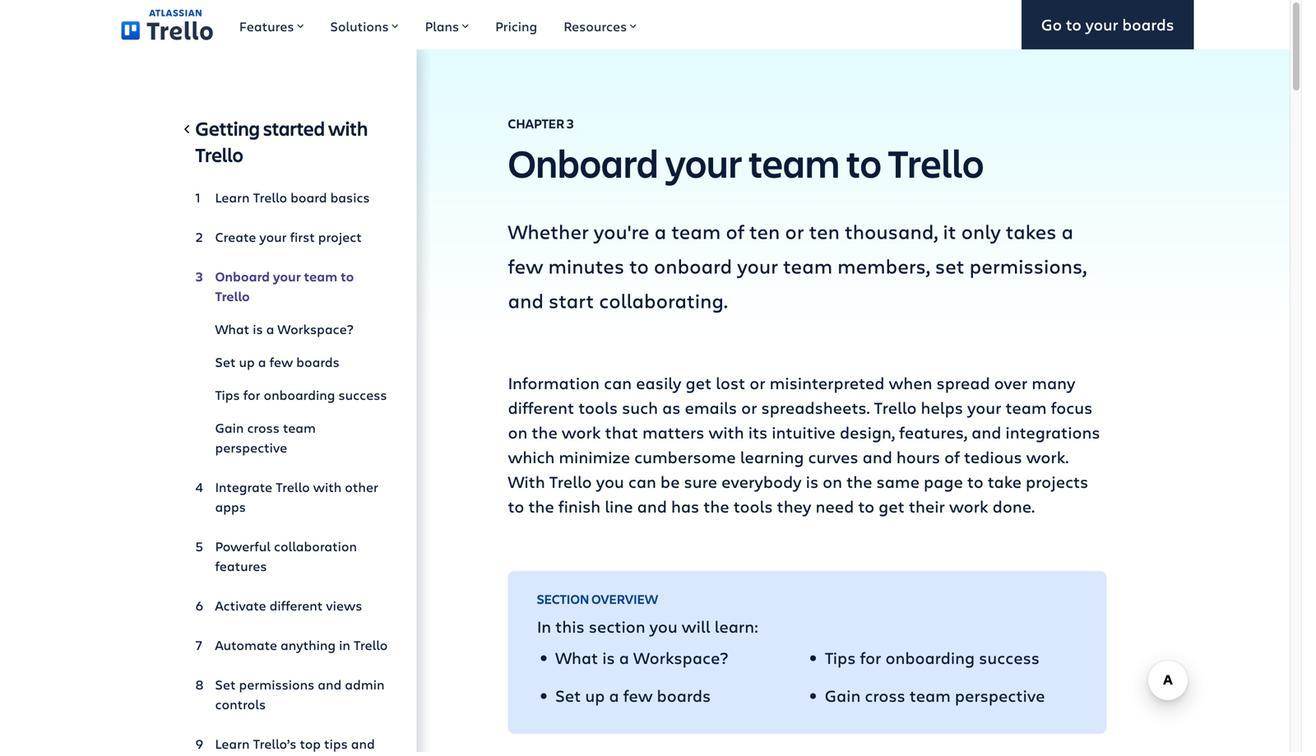Task type: locate. For each thing, give the bounding box(es) containing it.
0 horizontal spatial onboarding
[[264, 386, 335, 404]]

for
[[243, 386, 260, 404], [860, 646, 882, 669]]

ten left thousand,
[[809, 218, 840, 244]]

different down information
[[508, 396, 575, 418]]

to down with
[[508, 495, 524, 517]]

0 horizontal spatial of
[[726, 218, 745, 244]]

0 vertical spatial boards
[[1123, 14, 1175, 35]]

few
[[508, 253, 543, 279], [270, 353, 293, 371], [623, 684, 653, 706]]

sure
[[684, 470, 718, 492]]

create
[[215, 228, 256, 246]]

set for set up a few boards 'link'
[[215, 353, 236, 371]]

with
[[328, 115, 368, 141], [709, 421, 744, 443], [313, 478, 342, 496]]

0 horizontal spatial you
[[596, 470, 624, 492]]

boards
[[1123, 14, 1175, 35], [296, 353, 340, 371], [657, 684, 711, 706]]

set for the set permissions and admin controls link
[[215, 676, 236, 693]]

trello up it
[[888, 137, 984, 189]]

0 vertical spatial or
[[785, 218, 804, 244]]

a
[[655, 218, 667, 244], [1062, 218, 1074, 244], [266, 320, 274, 338], [258, 353, 266, 371], [619, 646, 629, 669], [609, 684, 619, 706]]

anything
[[281, 636, 336, 654]]

integrate
[[215, 478, 273, 496]]

0 vertical spatial cross
[[247, 419, 280, 437]]

0 vertical spatial what
[[215, 320, 249, 338]]

with inside integrate trello with other apps
[[313, 478, 342, 496]]

0 horizontal spatial set up a few boards
[[215, 353, 340, 371]]

set down what is a workspace? link
[[215, 353, 236, 371]]

resources button
[[551, 0, 650, 49]]

views
[[326, 597, 362, 614]]

1 horizontal spatial up
[[585, 684, 605, 706]]

0 horizontal spatial up
[[239, 353, 255, 371]]

overview
[[592, 590, 658, 608]]

0 horizontal spatial success
[[339, 386, 387, 404]]

which
[[508, 446, 555, 468]]

1 vertical spatial workspace?
[[634, 646, 728, 669]]

trello right integrate
[[276, 478, 310, 496]]

or inside whether you're a team of ten or ten thousand, it only takes a few minutes to onboard your team members, set permissions, and start collaborating.
[[785, 218, 804, 244]]

onboard down 3
[[508, 137, 659, 189]]

0 vertical spatial on
[[508, 421, 528, 443]]

you inside 'section overview in this section you will learn:'
[[650, 615, 678, 637]]

set inside 'link'
[[215, 353, 236, 371]]

workspace?
[[278, 320, 354, 338], [634, 646, 728, 669]]

1 vertical spatial is
[[806, 470, 819, 492]]

trello down create
[[215, 287, 250, 305]]

2 vertical spatial or
[[741, 396, 757, 418]]

can left "be"
[[629, 470, 657, 492]]

0 vertical spatial with
[[328, 115, 368, 141]]

the down with
[[529, 495, 554, 517]]

first
[[290, 228, 315, 246]]

2 vertical spatial with
[[313, 478, 342, 496]]

few down section
[[623, 684, 653, 706]]

everybody
[[722, 470, 802, 492]]

1 vertical spatial gain cross team perspective
[[825, 684, 1045, 706]]

misinterpreted
[[770, 372, 885, 394]]

1 horizontal spatial tools
[[734, 495, 773, 517]]

what down this
[[556, 646, 598, 669]]

cross
[[247, 419, 280, 437], [865, 684, 906, 706]]

easily
[[636, 372, 682, 394]]

0 vertical spatial gain
[[215, 419, 244, 437]]

collaborating.
[[599, 287, 728, 314]]

1 horizontal spatial few
[[508, 253, 543, 279]]

tedious
[[964, 446, 1023, 468]]

work up minimize
[[562, 421, 601, 443]]

set up controls
[[215, 676, 236, 693]]

0 vertical spatial up
[[239, 353, 255, 371]]

0 vertical spatial is
[[253, 320, 263, 338]]

1 horizontal spatial onboarding
[[886, 646, 975, 669]]

what is a workspace? up set up a few boards 'link'
[[215, 320, 354, 338]]

1 horizontal spatial tips
[[825, 646, 856, 669]]

with for getting started with trello
[[328, 115, 368, 141]]

onboard
[[508, 137, 659, 189], [215, 267, 270, 285]]

0 horizontal spatial what
[[215, 320, 249, 338]]

up down section
[[585, 684, 605, 706]]

projects
[[1026, 470, 1089, 492]]

1 horizontal spatial of
[[945, 446, 960, 468]]

with inside getting started with trello
[[328, 115, 368, 141]]

workspace? up set up a few boards 'link'
[[278, 320, 354, 338]]

and left admin
[[318, 676, 342, 693]]

section
[[589, 615, 646, 637]]

what is a workspace?
[[215, 320, 354, 338], [556, 646, 728, 669]]

trello inside getting started with trello
[[195, 142, 243, 167]]

with right started
[[328, 115, 368, 141]]

0 horizontal spatial workspace?
[[278, 320, 354, 338]]

on down curves
[[823, 470, 843, 492]]

and inside whether you're a team of ten or ten thousand, it only takes a few minutes to onboard your team members, set permissions, and start collaborating.
[[508, 287, 544, 314]]

is inside information can easily get lost or misinterpreted when spread over many different tools such as emails or spreadsheets. trello helps your team focus on the work that matters with its intuitive design, features, and integrations which minimize cumbersome learning curves and hours of tedious work. with trello you can be sure everybody is on the same page to take projects to the finish line and has the tools they need to get their work done.
[[806, 470, 819, 492]]

1 horizontal spatial for
[[860, 646, 882, 669]]

you left will
[[650, 615, 678, 637]]

what is a workspace? down section
[[556, 646, 728, 669]]

get down same
[[879, 495, 905, 517]]

1 vertical spatial different
[[270, 597, 323, 614]]

pricing
[[495, 17, 538, 35]]

to inside onboard your team to trello
[[341, 267, 354, 285]]

information
[[508, 372, 600, 394]]

0 vertical spatial gain cross team perspective
[[215, 419, 316, 456]]

to down project
[[341, 267, 354, 285]]

tools up that
[[579, 396, 618, 418]]

0 vertical spatial workspace?
[[278, 320, 354, 338]]

onboard down create
[[215, 267, 270, 285]]

ten down chapter 3 onboard your team to trello
[[750, 218, 780, 244]]

a inside 'link'
[[258, 353, 266, 371]]

the
[[532, 421, 558, 443], [847, 470, 873, 492], [529, 495, 554, 517], [704, 495, 730, 517]]

is up they
[[806, 470, 819, 492]]

activate different views link
[[195, 589, 390, 622]]

0 vertical spatial tools
[[579, 396, 618, 418]]

same
[[877, 470, 920, 492]]

1 vertical spatial tips for onboarding success
[[825, 646, 1040, 669]]

can
[[604, 372, 632, 394], [629, 470, 657, 492]]

collaboration
[[274, 537, 357, 555]]

up down what is a workspace? link
[[239, 353, 255, 371]]

1 horizontal spatial boards
[[657, 684, 711, 706]]

controls
[[215, 695, 266, 713]]

work
[[562, 421, 601, 443], [950, 495, 989, 517]]

0 horizontal spatial perspective
[[215, 439, 287, 456]]

1 horizontal spatial get
[[879, 495, 905, 517]]

onboarding
[[264, 386, 335, 404], [886, 646, 975, 669]]

focus
[[1051, 396, 1093, 418]]

1 horizontal spatial tips for onboarding success
[[825, 646, 1040, 669]]

1 horizontal spatial on
[[823, 470, 843, 492]]

set up a few boards down what is a workspace? link
[[215, 353, 340, 371]]

can up such
[[604, 372, 632, 394]]

of up the "page"
[[945, 446, 960, 468]]

2 vertical spatial is
[[603, 646, 615, 669]]

0 horizontal spatial get
[[686, 372, 712, 394]]

with down the emails on the right bottom of the page
[[709, 421, 744, 443]]

what down onboard your team to trello
[[215, 320, 249, 338]]

workspace? down will
[[634, 646, 728, 669]]

0 horizontal spatial tips for onboarding success
[[215, 386, 387, 404]]

0 vertical spatial different
[[508, 396, 575, 418]]

plans
[[425, 17, 459, 35]]

minimize
[[559, 446, 630, 468]]

trello down getting
[[195, 142, 243, 167]]

gain inside gain cross team perspective
[[215, 419, 244, 437]]

0 vertical spatial of
[[726, 218, 745, 244]]

with
[[508, 470, 545, 492]]

1 horizontal spatial is
[[603, 646, 615, 669]]

trello
[[888, 137, 984, 189], [195, 142, 243, 167], [253, 188, 287, 206], [215, 287, 250, 305], [874, 396, 917, 418], [549, 470, 592, 492], [276, 478, 310, 496], [354, 636, 388, 654]]

few inside whether you're a team of ten or ten thousand, it only takes a few minutes to onboard your team members, set permissions, and start collaborating.
[[508, 253, 543, 279]]

0 vertical spatial work
[[562, 421, 601, 443]]

0 horizontal spatial cross
[[247, 419, 280, 437]]

helps
[[921, 396, 964, 418]]

team inside gain cross team perspective
[[283, 419, 316, 437]]

tools down everybody
[[734, 495, 773, 517]]

0 horizontal spatial gain
[[215, 419, 244, 437]]

and inside set permissions and admin controls
[[318, 676, 342, 693]]

1 horizontal spatial you
[[650, 615, 678, 637]]

cross inside gain cross team perspective
[[247, 419, 280, 437]]

0 horizontal spatial is
[[253, 320, 263, 338]]

1 vertical spatial few
[[270, 353, 293, 371]]

project
[[318, 228, 362, 246]]

0 vertical spatial few
[[508, 253, 543, 279]]

on up which
[[508, 421, 528, 443]]

1 vertical spatial onboard
[[215, 267, 270, 285]]

1 vertical spatial you
[[650, 615, 678, 637]]

resources
[[564, 17, 627, 35]]

gain
[[215, 419, 244, 437], [825, 684, 861, 706]]

2 vertical spatial few
[[623, 684, 653, 706]]

1 horizontal spatial success
[[979, 646, 1040, 669]]

your inside information can easily get lost or misinterpreted when spread over many different tools such as emails or spreadsheets. trello helps your team focus on the work that matters with its intuitive design, features, and integrations which minimize cumbersome learning curves and hours of tedious work. with trello you can be sure everybody is on the same page to take projects to the finish line and has the tools they need to get their work done.
[[968, 396, 1002, 418]]

0 horizontal spatial boards
[[296, 353, 340, 371]]

you
[[596, 470, 624, 492], [650, 615, 678, 637]]

set down this
[[556, 684, 581, 706]]

1 vertical spatial up
[[585, 684, 605, 706]]

has
[[671, 495, 700, 517]]

getting started with trello link
[[195, 115, 390, 174]]

team inside chapter 3 onboard your team to trello
[[749, 137, 840, 189]]

what
[[215, 320, 249, 338], [556, 646, 598, 669]]

tips
[[215, 386, 240, 404], [825, 646, 856, 669]]

0 horizontal spatial what is a workspace?
[[215, 320, 354, 338]]

1 vertical spatial what is a workspace?
[[556, 646, 728, 669]]

different up automate anything in trello link
[[270, 597, 323, 614]]

1 vertical spatial gain
[[825, 684, 861, 706]]

section overview in this section you will learn:
[[537, 590, 759, 637]]

1 horizontal spatial different
[[508, 396, 575, 418]]

0 vertical spatial perspective
[[215, 439, 287, 456]]

with for integrate trello with other apps
[[313, 478, 342, 496]]

success
[[339, 386, 387, 404], [979, 646, 1040, 669]]

few down what is a workspace? link
[[270, 353, 293, 371]]

few down the whether
[[508, 253, 543, 279]]

set inside set permissions and admin controls
[[215, 676, 236, 693]]

0 vertical spatial onboarding
[[264, 386, 335, 404]]

get up the emails on the right bottom of the page
[[686, 372, 712, 394]]

0 horizontal spatial ten
[[750, 218, 780, 244]]

trello right "in"
[[354, 636, 388, 654]]

need
[[816, 495, 854, 517]]

set up a few boards down section
[[556, 684, 711, 706]]

that
[[605, 421, 638, 443]]

basics
[[330, 188, 370, 206]]

1 vertical spatial on
[[823, 470, 843, 492]]

with left other
[[313, 478, 342, 496]]

and left start
[[508, 287, 544, 314]]

1 vertical spatial of
[[945, 446, 960, 468]]

the up 'need'
[[847, 470, 873, 492]]

of inside information can easily get lost or misinterpreted when spread over many different tools such as emails or spreadsheets. trello helps your team focus on the work that matters with its intuitive design, features, and integrations which minimize cumbersome learning curves and hours of tedious work. with trello you can be sure everybody is on the same page to take projects to the finish line and has the tools they need to get their work done.
[[945, 446, 960, 468]]

0 horizontal spatial tips
[[215, 386, 240, 404]]

trello inside chapter 3 onboard your team to trello
[[888, 137, 984, 189]]

of up the onboard
[[726, 218, 745, 244]]

0 horizontal spatial few
[[270, 353, 293, 371]]

automate
[[215, 636, 277, 654]]

1 horizontal spatial onboard
[[508, 137, 659, 189]]

set
[[215, 353, 236, 371], [215, 676, 236, 693], [556, 684, 581, 706]]

1 horizontal spatial ten
[[809, 218, 840, 244]]

is up set up a few boards 'link'
[[253, 320, 263, 338]]

2 horizontal spatial boards
[[1123, 14, 1175, 35]]

2 horizontal spatial is
[[806, 470, 819, 492]]

to down the you're
[[630, 253, 649, 279]]

few inside 'link'
[[270, 353, 293, 371]]

1 vertical spatial get
[[879, 495, 905, 517]]

when
[[889, 372, 933, 394]]

work down the "page"
[[950, 495, 989, 517]]

is down section
[[603, 646, 615, 669]]

take
[[988, 470, 1022, 492]]

of inside whether you're a team of ten or ten thousand, it only takes a few minutes to onboard your team members, set permissions, and start collaborating.
[[726, 218, 745, 244]]

0 horizontal spatial for
[[243, 386, 260, 404]]

0 vertical spatial tips for onboarding success
[[215, 386, 387, 404]]

over
[[995, 372, 1028, 394]]

integrate trello with other apps
[[215, 478, 378, 516]]

features,
[[900, 421, 968, 443]]

or
[[785, 218, 804, 244], [750, 372, 766, 394], [741, 396, 757, 418]]

create your first project
[[215, 228, 362, 246]]

1 vertical spatial or
[[750, 372, 766, 394]]

team inside onboard your team to trello
[[304, 267, 338, 285]]

to up thousand,
[[847, 137, 882, 189]]

work.
[[1027, 446, 1069, 468]]

0 horizontal spatial on
[[508, 421, 528, 443]]

perspective
[[215, 439, 287, 456], [955, 684, 1045, 706]]

ten
[[750, 218, 780, 244], [809, 218, 840, 244]]

set up a few boards
[[215, 353, 340, 371], [556, 684, 711, 706]]

of
[[726, 218, 745, 244], [945, 446, 960, 468]]

different inside information can easily get lost or misinterpreted when spread over many different tools such as emails or spreadsheets. trello helps your team focus on the work that matters with its intuitive design, features, and integrations which minimize cumbersome learning curves and hours of tedious work. with trello you can be sure everybody is on the same page to take projects to the finish line and has the tools they need to get their work done.
[[508, 396, 575, 418]]

start
[[549, 287, 594, 314]]

board
[[291, 188, 327, 206]]

learn
[[215, 188, 250, 206]]

1 vertical spatial with
[[709, 421, 744, 443]]

you up line at the bottom left
[[596, 470, 624, 492]]



Task type: vqa. For each thing, say whether or not it's contained in the screenshot.
Search field
no



Task type: describe. For each thing, give the bounding box(es) containing it.
design,
[[840, 421, 895, 443]]

go to your boards
[[1042, 14, 1175, 35]]

up inside 'link'
[[239, 353, 255, 371]]

as
[[662, 396, 681, 418]]

0 vertical spatial can
[[604, 372, 632, 394]]

gain cross team perspective link
[[195, 411, 390, 464]]

plans button
[[412, 0, 482, 49]]

3
[[567, 115, 574, 132]]

will
[[682, 615, 711, 637]]

takes
[[1006, 218, 1057, 244]]

1 horizontal spatial what is a workspace?
[[556, 646, 728, 669]]

team inside information can easily get lost or misinterpreted when spread over many different tools such as emails or spreadsheets. trello helps your team focus on the work that matters with its intuitive design, features, and integrations which minimize cumbersome learning curves and hours of tedious work. with trello you can be sure everybody is on the same page to take projects to the finish line and has the tools they need to get their work done.
[[1006, 396, 1047, 418]]

learn trello board basics link
[[195, 181, 390, 214]]

whether
[[508, 218, 589, 244]]

and up tedious
[[972, 421, 1002, 443]]

members,
[[838, 253, 931, 279]]

line
[[605, 495, 633, 517]]

1 vertical spatial success
[[979, 646, 1040, 669]]

1 horizontal spatial workspace?
[[634, 646, 728, 669]]

permissions
[[239, 676, 315, 693]]

the down sure
[[704, 495, 730, 517]]

2 vertical spatial boards
[[657, 684, 711, 706]]

activate
[[215, 597, 266, 614]]

other
[[345, 478, 378, 496]]

features button
[[226, 0, 317, 49]]

emails
[[685, 396, 737, 418]]

1 vertical spatial cross
[[865, 684, 906, 706]]

getting started with trello
[[195, 115, 368, 167]]

cumbersome
[[635, 446, 736, 468]]

2 horizontal spatial few
[[623, 684, 653, 706]]

in
[[537, 615, 551, 637]]

and down design,
[[863, 446, 893, 468]]

create your first project link
[[195, 221, 390, 253]]

0 vertical spatial get
[[686, 372, 712, 394]]

your inside onboard your team to trello
[[273, 267, 301, 285]]

0 vertical spatial success
[[339, 386, 387, 404]]

permissions,
[[970, 253, 1087, 279]]

1 ten from the left
[[750, 218, 780, 244]]

go
[[1042, 14, 1062, 35]]

0 horizontal spatial work
[[562, 421, 601, 443]]

0 vertical spatial tips
[[215, 386, 240, 404]]

1 horizontal spatial work
[[950, 495, 989, 517]]

onboard your team to trello link
[[195, 260, 390, 313]]

getting
[[195, 115, 260, 141]]

1 vertical spatial for
[[860, 646, 882, 669]]

0 horizontal spatial different
[[270, 597, 323, 614]]

you inside information can easily get lost or misinterpreted when spread over many different tools such as emails or spreadsheets. trello helps your team focus on the work that matters with its intuitive design, features, and integrations which minimize cumbersome learning curves and hours of tedious work. with trello you can be sure everybody is on the same page to take projects to the finish line and has the tools they need to get their work done.
[[596, 470, 624, 492]]

to right 'need'
[[859, 495, 875, 517]]

1 horizontal spatial perspective
[[955, 684, 1045, 706]]

and down "be"
[[637, 495, 667, 517]]

the up which
[[532, 421, 558, 443]]

learn:
[[715, 615, 759, 637]]

learning
[[740, 446, 804, 468]]

section
[[537, 590, 590, 608]]

solutions button
[[317, 0, 412, 49]]

0 vertical spatial for
[[243, 386, 260, 404]]

0 horizontal spatial gain cross team perspective
[[215, 419, 316, 456]]

onboard your team to trello
[[215, 267, 354, 305]]

what is a workspace? link
[[195, 313, 390, 346]]

done.
[[993, 495, 1035, 517]]

chapter 3 onboard your team to trello
[[508, 115, 984, 189]]

its
[[749, 421, 768, 443]]

1 vertical spatial onboarding
[[886, 646, 975, 669]]

1 horizontal spatial gain
[[825, 684, 861, 706]]

0 horizontal spatial tools
[[579, 396, 618, 418]]

to inside chapter 3 onboard your team to trello
[[847, 137, 882, 189]]

1 vertical spatial set up a few boards
[[556, 684, 711, 706]]

matters
[[643, 421, 705, 443]]

finish
[[559, 495, 601, 517]]

powerful collaboration features link
[[195, 530, 390, 583]]

trello inside onboard your team to trello
[[215, 287, 250, 305]]

lost
[[716, 372, 746, 394]]

set permissions and admin controls
[[215, 676, 385, 713]]

spreadsheets.
[[762, 396, 870, 418]]

features
[[239, 17, 294, 35]]

your inside chapter 3 onboard your team to trello
[[665, 137, 742, 189]]

set permissions and admin controls link
[[195, 668, 390, 721]]

learn trello board basics
[[215, 188, 370, 206]]

powerful
[[215, 537, 271, 555]]

onboard inside chapter 3 onboard your team to trello
[[508, 137, 659, 189]]

1 vertical spatial can
[[629, 470, 657, 492]]

atlassian trello image
[[121, 9, 213, 40]]

0 vertical spatial what is a workspace?
[[215, 320, 354, 338]]

they
[[777, 495, 812, 517]]

solutions
[[330, 17, 389, 35]]

features
[[215, 557, 267, 575]]

1 horizontal spatial what
[[556, 646, 598, 669]]

set
[[935, 253, 965, 279]]

to inside whether you're a team of ten or ten thousand, it only takes a few minutes to onboard your team members, set permissions, and start collaborating.
[[630, 253, 649, 279]]

powerful collaboration features
[[215, 537, 357, 575]]

many
[[1032, 372, 1076, 394]]

you're
[[594, 218, 650, 244]]

integrate trello with other apps link
[[195, 471, 390, 523]]

whether you're a team of ten or ten thousand, it only takes a few minutes to onboard your team members, set permissions, and start collaborating.
[[508, 218, 1087, 314]]

their
[[909, 495, 945, 517]]

onboard inside onboard your team to trello
[[215, 267, 270, 285]]

1 horizontal spatial gain cross team perspective
[[825, 684, 1045, 706]]

trello right learn
[[253, 188, 287, 206]]

tips for onboarding success link
[[195, 379, 390, 411]]

to left the take
[[968, 470, 984, 492]]

trello inside integrate trello with other apps
[[276, 478, 310, 496]]

workspace? inside what is a workspace? link
[[278, 320, 354, 338]]

such
[[622, 396, 658, 418]]

trello down when
[[874, 396, 917, 418]]

boards inside 'link'
[[296, 353, 340, 371]]

hours
[[897, 446, 941, 468]]

set up a few boards inside 'link'
[[215, 353, 340, 371]]

set up a few boards link
[[195, 346, 390, 379]]

apps
[[215, 498, 246, 516]]

admin
[[345, 676, 385, 693]]

your inside whether you're a team of ten or ten thousand, it only takes a few minutes to onboard your team members, set permissions, and start collaborating.
[[737, 253, 778, 279]]

thousand,
[[845, 218, 938, 244]]

go to your boards link
[[1022, 0, 1194, 49]]

trello up finish
[[549, 470, 592, 492]]

information can easily get lost or misinterpreted when spread over many different tools such as emails or spreadsheets. trello helps your team focus on the work that matters with its intuitive design, features, and integrations which minimize cumbersome learning curves and hours of tedious work. with trello you can be sure everybody is on the same page to take projects to the finish line and has the tools they need to get their work done.
[[508, 372, 1101, 517]]

started
[[263, 115, 325, 141]]

to right go
[[1066, 14, 1082, 35]]

with inside information can easily get lost or misinterpreted when spread over many different tools such as emails or spreadsheets. trello helps your team focus on the work that matters with its intuitive design, features, and integrations which minimize cumbersome learning curves and hours of tedious work. with trello you can be sure everybody is on the same page to take projects to the finish line and has the tools they need to get their work done.
[[709, 421, 744, 443]]

in
[[339, 636, 350, 654]]

integrations
[[1006, 421, 1101, 443]]

automate anything in trello link
[[195, 629, 390, 662]]

chapter
[[508, 115, 565, 132]]

only
[[962, 218, 1001, 244]]

2 ten from the left
[[809, 218, 840, 244]]

minutes
[[548, 253, 625, 279]]



